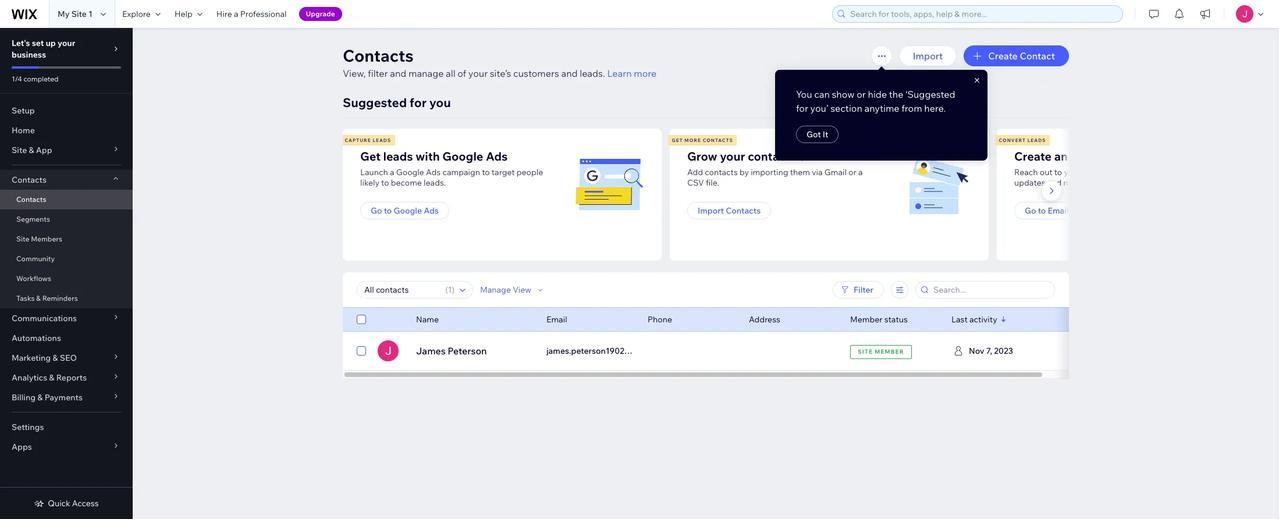 Task type: locate. For each thing, give the bounding box(es) containing it.
leads up get
[[373, 137, 391, 143]]

1 vertical spatial leads.
[[424, 178, 446, 188]]

1 horizontal spatial 1
[[448, 285, 452, 295]]

with right subscribers
[[1130, 167, 1146, 178]]

7,
[[987, 346, 993, 356]]

1 vertical spatial ads
[[426, 167, 441, 178]]

1 left the manage
[[448, 285, 452, 295]]

segments link
[[0, 210, 133, 229]]

1 vertical spatial with
[[1130, 167, 1146, 178]]

0 horizontal spatial campaign
[[443, 167, 480, 178]]

1 horizontal spatial email
[[1048, 206, 1069, 216]]

anytime
[[865, 102, 900, 114]]

got
[[807, 129, 821, 140]]

nov
[[970, 346, 985, 356]]

contacts down site & app at the top left of page
[[12, 175, 47, 185]]

1 vertical spatial or
[[849, 167, 857, 178]]

peterson
[[448, 345, 487, 357]]

your inside "create an email campaign reach out to your subscribers with newsletters, updates and more."
[[1065, 167, 1082, 178]]

( 1 )
[[446, 285, 455, 295]]

& left reports
[[49, 373, 54, 383]]

0 horizontal spatial a
[[234, 9, 238, 19]]

0 vertical spatial with
[[416, 149, 440, 164]]

go down updates on the top right
[[1025, 206, 1037, 216]]

leads. right 'become'
[[424, 178, 446, 188]]

with
[[416, 149, 440, 164], [1130, 167, 1146, 178]]

and inside "create an email campaign reach out to your subscribers with newsletters, updates and more."
[[1048, 178, 1062, 188]]

1 right my at the left top of page
[[89, 9, 93, 19]]

site & app button
[[0, 140, 133, 160]]

& for billing
[[37, 392, 43, 403]]

0 horizontal spatial leads
[[373, 137, 391, 143]]

campaign inside "create an email campaign reach out to your subscribers with newsletters, updates and more."
[[1104, 149, 1159, 164]]

target
[[492, 167, 515, 178]]

go to google ads
[[371, 206, 439, 216]]

0 vertical spatial leads.
[[580, 68, 606, 79]]

2023
[[995, 346, 1014, 356]]

contacts up segments
[[16, 195, 46, 204]]

2 leads from the left
[[1028, 137, 1047, 143]]

go to email marketing button
[[1015, 202, 1121, 220]]

site inside dropdown button
[[12, 145, 27, 155]]

0 vertical spatial email
[[1048, 206, 1069, 216]]

your inside the let's set up your business
[[58, 38, 75, 48]]

import inside button
[[914, 50, 943, 62]]

section
[[831, 102, 863, 114]]

upgrade button
[[299, 7, 342, 21]]

ads down get leads with google ads launch a google ads campaign to target people likely to become leads.
[[424, 206, 439, 216]]

go to email marketing
[[1025, 206, 1110, 216]]

site for site members
[[16, 235, 29, 243]]

0 vertical spatial campaign
[[1104, 149, 1159, 164]]

a right 'gmail'
[[859, 167, 863, 178]]

1 vertical spatial 1
[[448, 285, 452, 295]]

create for an
[[1015, 149, 1052, 164]]

automations
[[12, 333, 61, 344]]

None checkbox
[[357, 313, 366, 327], [357, 344, 366, 358], [357, 313, 366, 327], [357, 344, 366, 358]]

import
[[914, 50, 943, 62], [698, 206, 724, 216]]

create an email campaign reach out to your subscribers with newsletters, updates and more.
[[1015, 149, 1193, 188]]

go inside go to email marketing button
[[1025, 206, 1037, 216]]

)
[[452, 285, 455, 295]]

1 horizontal spatial view
[[989, 345, 1010, 357]]

a down leads
[[390, 167, 395, 178]]

phone
[[648, 314, 673, 325]]

go
[[371, 206, 382, 216], [1025, 206, 1037, 216]]

reach
[[1015, 167, 1039, 178]]

0 vertical spatial ads
[[486, 149, 508, 164]]

to right out
[[1055, 167, 1063, 178]]

marketing & seo
[[12, 353, 77, 363]]

and right the filter
[[390, 68, 407, 79]]

learn more button
[[608, 66, 657, 80]]

1 horizontal spatial a
[[390, 167, 395, 178]]

1 horizontal spatial import
[[914, 50, 943, 62]]

grow
[[688, 149, 718, 164]]

1 vertical spatial import
[[698, 206, 724, 216]]

sidebar element
[[0, 28, 133, 519]]

import up 'suggested
[[914, 50, 943, 62]]

or right 'gmail'
[[849, 167, 857, 178]]

1 vertical spatial view
[[989, 345, 1010, 357]]

your up contacts
[[720, 149, 746, 164]]

1 vertical spatial campaign
[[443, 167, 480, 178]]

your
[[58, 38, 75, 48], [469, 68, 488, 79], [720, 149, 746, 164], [1065, 167, 1082, 178]]

contacts up the filter
[[343, 45, 414, 66]]

member status
[[851, 314, 908, 325]]

2 vertical spatial ads
[[424, 206, 439, 216]]

your inside grow your contact list add contacts by importing them via gmail or a csv file.
[[720, 149, 746, 164]]

import down file.
[[698, 206, 724, 216]]

and left the more.
[[1048, 178, 1062, 188]]

and right customers
[[562, 68, 578, 79]]

import for import contacts
[[698, 206, 724, 216]]

for left you
[[410, 95, 427, 110]]

add
[[688, 167, 704, 178]]

campaign left target
[[443, 167, 480, 178]]

& for tasks
[[36, 294, 41, 303]]

list
[[341, 129, 1280, 261]]

1 horizontal spatial with
[[1130, 167, 1146, 178]]

view right the manage
[[513, 285, 532, 295]]

campaign up subscribers
[[1104, 149, 1159, 164]]

ads up target
[[486, 149, 508, 164]]

& right the billing
[[37, 392, 43, 403]]

leads. left learn
[[580, 68, 606, 79]]

or left hide
[[857, 89, 866, 100]]

address
[[749, 314, 781, 325]]

2 go from the left
[[1025, 206, 1037, 216]]

create contact button
[[964, 45, 1070, 66]]

manage view button
[[480, 285, 546, 295]]

& right tasks
[[36, 294, 41, 303]]

member down status
[[875, 348, 905, 355]]

contacts down by
[[726, 206, 761, 216]]

community
[[16, 254, 55, 263]]

member left status
[[851, 314, 883, 325]]

2 vertical spatial google
[[394, 206, 422, 216]]

Search... field
[[931, 282, 1052, 298]]

view right the nov
[[989, 345, 1010, 357]]

1 horizontal spatial or
[[857, 89, 866, 100]]

1 horizontal spatial campaign
[[1104, 149, 1159, 164]]

0 horizontal spatial or
[[849, 167, 857, 178]]

let's set up your business
[[12, 38, 75, 60]]

create left contact
[[989, 50, 1018, 62]]

1 vertical spatial member
[[875, 348, 905, 355]]

or
[[857, 89, 866, 100], [849, 167, 857, 178]]

to right likely
[[381, 178, 389, 188]]

create inside "create an email campaign reach out to your subscribers with newsletters, updates and more."
[[1015, 149, 1052, 164]]

marketing
[[1071, 206, 1110, 216], [12, 353, 51, 363]]

1/4
[[12, 75, 22, 83]]

marketing down the more.
[[1071, 206, 1110, 216]]

0 horizontal spatial with
[[416, 149, 440, 164]]

my
[[58, 9, 70, 19]]

& for marketing
[[53, 353, 58, 363]]

subscribers
[[1084, 167, 1128, 178]]

& for site
[[29, 145, 34, 155]]

your right the up
[[58, 38, 75, 48]]

convert
[[1000, 137, 1027, 143]]

0 vertical spatial or
[[857, 89, 866, 100]]

2 horizontal spatial a
[[859, 167, 863, 178]]

site
[[71, 9, 87, 19], [12, 145, 27, 155], [16, 235, 29, 243], [858, 348, 874, 355]]

of
[[458, 68, 467, 79]]

more
[[634, 68, 657, 79]]

create up reach
[[1015, 149, 1052, 164]]

1 leads from the left
[[373, 137, 391, 143]]

activity
[[970, 314, 998, 325]]

0 horizontal spatial 1
[[89, 9, 93, 19]]

site down home
[[12, 145, 27, 155]]

hire a professional
[[216, 9, 287, 19]]

with right leads
[[416, 149, 440, 164]]

1 vertical spatial email
[[547, 314, 568, 325]]

site down member status
[[858, 348, 874, 355]]

go for create
[[1025, 206, 1037, 216]]

0 vertical spatial import
[[914, 50, 943, 62]]

reports
[[56, 373, 87, 383]]

google inside "button"
[[394, 206, 422, 216]]

a
[[234, 9, 238, 19], [390, 167, 395, 178], [859, 167, 863, 178]]

leads
[[373, 137, 391, 143], [1028, 137, 1047, 143]]

1 go from the left
[[371, 206, 382, 216]]

site right my at the left top of page
[[71, 9, 87, 19]]

'suggested
[[906, 89, 956, 100]]

show
[[832, 89, 855, 100]]

payments
[[45, 392, 83, 403]]

1 horizontal spatial leads
[[1028, 137, 1047, 143]]

1 horizontal spatial for
[[796, 102, 809, 114]]

0 vertical spatial marketing
[[1071, 206, 1110, 216]]

0 horizontal spatial import
[[698, 206, 724, 216]]

for down you
[[796, 102, 809, 114]]

site for site member
[[858, 348, 874, 355]]

1 horizontal spatial go
[[1025, 206, 1037, 216]]

0 horizontal spatial view
[[513, 285, 532, 295]]

your down the an
[[1065, 167, 1082, 178]]

to down 'become'
[[384, 206, 392, 216]]

go inside go to google ads "button"
[[371, 206, 382, 216]]

& left app
[[29, 145, 34, 155]]

contacts inside the contacts view, filter and manage all of your site's customers and leads. learn more
[[343, 45, 414, 66]]

import inside button
[[698, 206, 724, 216]]

0 horizontal spatial marketing
[[12, 353, 51, 363]]

view,
[[343, 68, 366, 79]]

ads right 'become'
[[426, 167, 441, 178]]

Search for tools, apps, help & more... field
[[847, 6, 1120, 22]]

quick access button
[[34, 498, 99, 509]]

2 horizontal spatial and
[[1048, 178, 1062, 188]]

0 vertical spatial google
[[443, 149, 484, 164]]

1 horizontal spatial leads.
[[580, 68, 606, 79]]

0 horizontal spatial leads.
[[424, 178, 446, 188]]

to down updates on the top right
[[1039, 206, 1047, 216]]

go down likely
[[371, 206, 382, 216]]

0 vertical spatial create
[[989, 50, 1018, 62]]

got it button
[[796, 126, 839, 143]]

analytics
[[12, 373, 47, 383]]

leads for get
[[373, 137, 391, 143]]

a right hire
[[234, 9, 238, 19]]

members
[[31, 235, 62, 243]]

via
[[812, 167, 823, 178]]

settings link
[[0, 418, 133, 437]]

your inside the contacts view, filter and manage all of your site's customers and leads. learn more
[[469, 68, 488, 79]]

& left seo
[[53, 353, 58, 363]]

0 vertical spatial view
[[513, 285, 532, 295]]

1 vertical spatial create
[[1015, 149, 1052, 164]]

&
[[29, 145, 34, 155], [36, 294, 41, 303], [53, 353, 58, 363], [49, 373, 54, 383], [37, 392, 43, 403]]

you'
[[811, 102, 829, 114]]

marketing up analytics
[[12, 353, 51, 363]]

create inside button
[[989, 50, 1018, 62]]

site down segments
[[16, 235, 29, 243]]

campaign
[[1104, 149, 1159, 164], [443, 167, 480, 178]]

0 horizontal spatial go
[[371, 206, 382, 216]]

email
[[1071, 149, 1101, 164]]

leads right convert
[[1028, 137, 1047, 143]]

filter button
[[833, 281, 885, 299]]

explore
[[122, 9, 151, 19]]

home
[[12, 125, 35, 136]]

site for site & app
[[12, 145, 27, 155]]

can
[[815, 89, 830, 100]]

1
[[89, 9, 93, 19], [448, 285, 452, 295]]

your right of
[[469, 68, 488, 79]]

0 horizontal spatial email
[[547, 314, 568, 325]]

to inside go to email marketing button
[[1039, 206, 1047, 216]]

site members link
[[0, 229, 133, 249]]

for
[[410, 95, 427, 110], [796, 102, 809, 114]]

1 vertical spatial marketing
[[12, 353, 51, 363]]

1 horizontal spatial marketing
[[1071, 206, 1110, 216]]



Task type: vqa. For each thing, say whether or not it's contained in the screenshot.
to
yes



Task type: describe. For each thing, give the bounding box(es) containing it.
let's
[[12, 38, 30, 48]]

leads. inside the contacts view, filter and manage all of your site's customers and leads. learn more
[[580, 68, 606, 79]]

go to google ads button
[[360, 202, 449, 220]]

a inside get leads with google ads launch a google ads campaign to target people likely to become leads.
[[390, 167, 395, 178]]

james
[[416, 345, 446, 357]]

communications
[[12, 313, 77, 324]]

hire a professional link
[[209, 0, 294, 28]]

all
[[446, 68, 456, 79]]

(
[[446, 285, 448, 295]]

access
[[72, 498, 99, 509]]

contacts
[[705, 167, 738, 178]]

last activity
[[952, 314, 998, 325]]

last
[[952, 314, 968, 325]]

campaign inside get leads with google ads launch a google ads campaign to target people likely to become leads.
[[443, 167, 480, 178]]

the
[[889, 89, 904, 100]]

you can show or hide the 'suggested for you' section anytime from here.
[[796, 89, 956, 114]]

set
[[32, 38, 44, 48]]

apps button
[[0, 437, 133, 457]]

email inside button
[[1048, 206, 1069, 216]]

create for contact
[[989, 50, 1018, 62]]

0 vertical spatial member
[[851, 314, 883, 325]]

for inside you can show or hide the 'suggested for you' section anytime from here.
[[796, 102, 809, 114]]

seo
[[60, 353, 77, 363]]

0 horizontal spatial and
[[390, 68, 407, 79]]

or inside grow your contact list add contacts by importing them via gmail or a csv file.
[[849, 167, 857, 178]]

to inside go to google ads "button"
[[384, 206, 392, 216]]

help button
[[168, 0, 209, 28]]

tasks & reminders link
[[0, 289, 133, 309]]

Unsaved view field
[[361, 282, 442, 298]]

gmail
[[825, 167, 847, 178]]

hire
[[216, 9, 232, 19]]

contacts inside contacts "popup button"
[[12, 175, 47, 185]]

get more contacts
[[672, 137, 734, 143]]

leads. inside get leads with google ads launch a google ads campaign to target people likely to become leads.
[[424, 178, 446, 188]]

more.
[[1064, 178, 1086, 188]]

& for analytics
[[49, 373, 54, 383]]

customers
[[514, 68, 560, 79]]

1/4 completed
[[12, 75, 59, 83]]

contact
[[1020, 50, 1056, 62]]

0 vertical spatial 1
[[89, 9, 93, 19]]

view inside 'link'
[[989, 345, 1010, 357]]

you
[[796, 89, 813, 100]]

contacts view, filter and manage all of your site's customers and leads. learn more
[[343, 45, 657, 79]]

to left target
[[482, 167, 490, 178]]

1 vertical spatial google
[[396, 167, 424, 178]]

help
[[175, 9, 193, 19]]

updates
[[1015, 178, 1046, 188]]

to inside "create an email campaign reach out to your subscribers with newsletters, updates and more."
[[1055, 167, 1063, 178]]

apps
[[12, 442, 32, 452]]

import contacts button
[[688, 202, 772, 220]]

my site 1
[[58, 9, 93, 19]]

1 horizontal spatial and
[[562, 68, 578, 79]]

billing & payments
[[12, 392, 83, 403]]

site members
[[16, 235, 62, 243]]

go for get
[[371, 206, 382, 216]]

james.peterson1902@gmail.com
[[547, 346, 673, 356]]

here.
[[925, 102, 946, 114]]

list containing get leads with google ads
[[341, 129, 1280, 261]]

ads inside "button"
[[424, 206, 439, 216]]

status
[[885, 314, 908, 325]]

contacts inside import contacts button
[[726, 206, 761, 216]]

manage
[[409, 68, 444, 79]]

likely
[[360, 178, 380, 188]]

or inside you can show or hide the 'suggested for you' section anytime from here.
[[857, 89, 866, 100]]

grow your contact list add contacts by importing them via gmail or a csv file.
[[688, 149, 863, 188]]

site & app
[[12, 145, 52, 155]]

marketing & seo button
[[0, 348, 133, 368]]

people
[[517, 167, 543, 178]]

billing
[[12, 392, 36, 403]]

got it
[[807, 129, 829, 140]]

import for import
[[914, 50, 943, 62]]

suggested for you
[[343, 95, 451, 110]]

app
[[36, 145, 52, 155]]

create contact
[[989, 50, 1056, 62]]

communications button
[[0, 309, 133, 328]]

manage view
[[480, 285, 532, 295]]

completed
[[24, 75, 59, 83]]

filter
[[854, 285, 874, 295]]

workflows
[[16, 274, 51, 283]]

get leads with google ads launch a google ads campaign to target people likely to become leads.
[[360, 149, 543, 188]]

with inside "create an email campaign reach out to your subscribers with newsletters, updates and more."
[[1130, 167, 1146, 178]]

leads for create
[[1028, 137, 1047, 143]]

community link
[[0, 249, 133, 269]]

newsletters,
[[1148, 167, 1193, 178]]

with inside get leads with google ads launch a google ads campaign to target people likely to become leads.
[[416, 149, 440, 164]]

manage
[[480, 285, 511, 295]]

more
[[685, 137, 702, 143]]

setup
[[12, 105, 35, 116]]

marketing inside go to email marketing button
[[1071, 206, 1110, 216]]

site's
[[490, 68, 512, 79]]

quick access
[[48, 498, 99, 509]]

contacts inside contacts 'link'
[[16, 195, 46, 204]]

file.
[[706, 178, 720, 188]]

become
[[391, 178, 422, 188]]

import contacts
[[698, 206, 761, 216]]

james peterson image
[[378, 341, 399, 362]]

view link
[[975, 341, 1024, 362]]

marketing inside "marketing & seo" dropdown button
[[12, 353, 51, 363]]

a inside grow your contact list add contacts by importing them via gmail or a csv file.
[[859, 167, 863, 178]]

automations link
[[0, 328, 133, 348]]

capture leads
[[345, 137, 391, 143]]

0 horizontal spatial for
[[410, 95, 427, 110]]

analytics & reports button
[[0, 368, 133, 388]]

from
[[902, 102, 923, 114]]

leads
[[383, 149, 413, 164]]

tasks
[[16, 294, 35, 303]]

learn
[[608, 68, 632, 79]]

you
[[430, 95, 451, 110]]

reminders
[[42, 294, 78, 303]]

segments
[[16, 215, 50, 224]]

site member
[[858, 348, 905, 355]]



